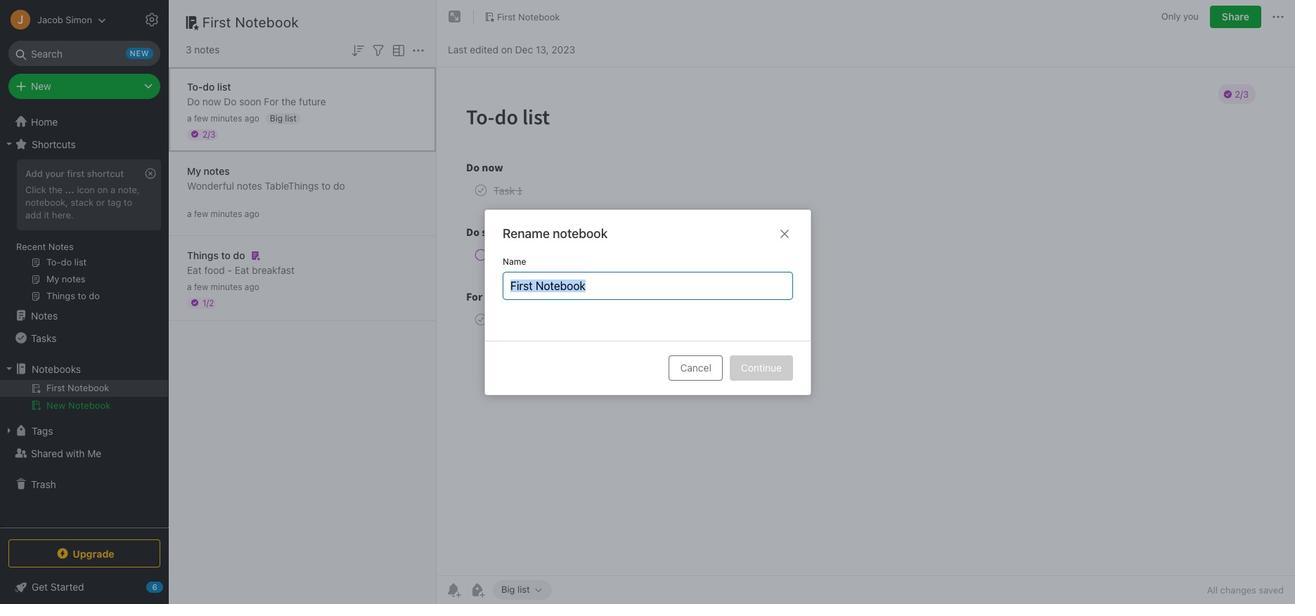 Task type: vqa. For each thing, say whether or not it's contained in the screenshot.
option
no



Task type: describe. For each thing, give the bounding box(es) containing it.
only you
[[1161, 11, 1199, 22]]

list inside button
[[518, 584, 530, 596]]

new notebook button
[[0, 397, 168, 414]]

cancel button
[[669, 355, 722, 381]]

the inside to-do list do now do soon for the future
[[282, 95, 296, 107]]

first notebook inside the note list element
[[203, 14, 299, 30]]

0 vertical spatial notes
[[48, 241, 74, 252]]

settings image
[[143, 11, 160, 28]]

rename notebook
[[502, 226, 607, 241]]

do inside to-do list do now do soon for the future
[[203, 81, 215, 92]]

notebooks
[[32, 363, 81, 375]]

notebook for first notebook button
[[518, 11, 560, 22]]

...
[[65, 184, 74, 195]]

notebook for new notebook button
[[68, 400, 111, 411]]

to-do list do now do soon for the future
[[187, 81, 326, 107]]

wonderful
[[187, 180, 234, 192]]

only
[[1161, 11, 1181, 22]]

eat food - eat breakfast
[[187, 264, 295, 276]]

Search text field
[[18, 41, 150, 66]]

soon
[[239, 95, 261, 107]]

add tag image
[[469, 582, 486, 599]]

big list inside the note list element
[[270, 113, 297, 123]]

Name text field
[[509, 272, 786, 299]]

first inside button
[[497, 11, 516, 22]]

new button
[[8, 74, 160, 99]]

2 ago from the top
[[245, 208, 259, 219]]

3 few from the top
[[194, 282, 208, 292]]

me
[[87, 448, 101, 460]]

upgrade button
[[8, 540, 160, 568]]

on inside icon on a note, notebook, stack or tag to add it here.
[[97, 184, 108, 195]]

1 vertical spatial notes
[[31, 310, 58, 322]]

to-
[[187, 81, 203, 92]]

add
[[25, 209, 41, 221]]

you
[[1183, 11, 1199, 22]]

shared
[[31, 448, 63, 460]]

here.
[[52, 209, 74, 221]]

with
[[66, 448, 85, 460]]

2023
[[551, 43, 575, 55]]

a down the "to-" at top left
[[187, 113, 192, 123]]

a inside icon on a note, notebook, stack or tag to add it here.
[[110, 184, 115, 195]]

edited
[[470, 43, 499, 55]]

a down "wonderful"
[[187, 208, 192, 219]]

1 eat from the left
[[187, 264, 202, 276]]

trash
[[31, 478, 56, 490]]

2 few from the top
[[194, 208, 208, 219]]

2 eat from the left
[[235, 264, 249, 276]]

continue button
[[729, 355, 793, 381]]

tags button
[[0, 420, 168, 442]]

trash link
[[0, 473, 168, 496]]

rename
[[502, 226, 549, 241]]

first inside the note list element
[[203, 14, 231, 30]]

name
[[502, 256, 526, 267]]

list inside to-do list do now do soon for the future
[[217, 81, 231, 92]]

last edited on dec 13, 2023
[[448, 43, 575, 55]]

to inside icon on a note, notebook, stack or tag to add it here.
[[124, 197, 132, 208]]

big inside the note list element
[[270, 113, 283, 123]]

2 a few minutes ago from the top
[[187, 208, 259, 219]]

share button
[[1210, 6, 1261, 28]]

upgrade
[[73, 548, 114, 560]]

future
[[299, 95, 326, 107]]

notes for my
[[204, 165, 230, 177]]

shared with me
[[31, 448, 101, 460]]

shared with me link
[[0, 442, 168, 465]]

all
[[1207, 585, 1218, 596]]

the inside group
[[49, 184, 63, 195]]

notebook inside the note list element
[[235, 14, 299, 30]]

big list inside button
[[501, 584, 530, 596]]

notebook
[[553, 226, 607, 241]]

saved
[[1259, 585, 1284, 596]]

2 vertical spatial notes
[[237, 180, 262, 192]]

changes
[[1220, 585, 1256, 596]]

Note Editor text field
[[437, 68, 1295, 576]]

share
[[1222, 11, 1250, 23]]

tasks
[[31, 332, 57, 344]]

my notes wonderful notes tablethings to do
[[187, 165, 345, 192]]

add your first shortcut
[[25, 168, 124, 179]]

continue
[[741, 362, 782, 374]]

tasks button
[[0, 327, 168, 349]]

cell inside tree
[[0, 380, 168, 397]]

3 ago from the top
[[245, 282, 259, 292]]



Task type: locate. For each thing, give the bounding box(es) containing it.
tablethings
[[265, 180, 319, 192]]

1 vertical spatial a few minutes ago
[[187, 208, 259, 219]]

0 horizontal spatial to
[[124, 197, 132, 208]]

to down note,
[[124, 197, 132, 208]]

to right tablethings
[[322, 180, 331, 192]]

big
[[270, 113, 283, 123], [501, 584, 515, 596]]

expand notebooks image
[[4, 364, 15, 375]]

first notebook inside first notebook button
[[497, 11, 560, 22]]

things
[[187, 249, 219, 261]]

minutes down now
[[211, 113, 242, 123]]

expand note image
[[447, 8, 463, 25]]

first notebook up dec
[[497, 11, 560, 22]]

the left ...
[[49, 184, 63, 195]]

food
[[204, 264, 225, 276]]

2 vertical spatial do
[[233, 249, 245, 261]]

2 vertical spatial ago
[[245, 282, 259, 292]]

1 vertical spatial few
[[194, 208, 208, 219]]

1 do from the left
[[187, 95, 200, 107]]

0 horizontal spatial do
[[203, 81, 215, 92]]

new up home
[[31, 80, 51, 92]]

cancel
[[680, 362, 711, 374]]

stack
[[71, 197, 94, 208]]

recent notes
[[16, 241, 74, 252]]

1 horizontal spatial first
[[497, 11, 516, 22]]

0 vertical spatial to
[[322, 180, 331, 192]]

do up eat food - eat breakfast
[[233, 249, 245, 261]]

1 few from the top
[[194, 113, 208, 123]]

1 horizontal spatial do
[[233, 249, 245, 261]]

2 do from the left
[[224, 95, 237, 107]]

0 horizontal spatial list
[[217, 81, 231, 92]]

a down things
[[187, 282, 192, 292]]

3 notes
[[186, 44, 220, 56]]

0 horizontal spatial notebook
[[68, 400, 111, 411]]

ago down soon
[[245, 113, 259, 123]]

new notebook group
[[0, 380, 168, 420]]

0 horizontal spatial do
[[187, 95, 200, 107]]

first notebook up 3 notes
[[203, 14, 299, 30]]

tags
[[32, 425, 53, 437]]

ago
[[245, 113, 259, 123], [245, 208, 259, 219], [245, 282, 259, 292]]

note list element
[[169, 0, 437, 605]]

things to do
[[187, 249, 245, 261]]

do
[[203, 81, 215, 92], [333, 180, 345, 192], [233, 249, 245, 261]]

new notebook
[[46, 400, 111, 411]]

tag
[[107, 197, 121, 208]]

0 vertical spatial list
[[217, 81, 231, 92]]

do down the "to-" at top left
[[187, 95, 200, 107]]

3
[[186, 44, 192, 56]]

list up now
[[217, 81, 231, 92]]

your
[[45, 168, 65, 179]]

for
[[264, 95, 279, 107]]

2 horizontal spatial do
[[333, 180, 345, 192]]

2 horizontal spatial list
[[518, 584, 530, 596]]

group containing add your first shortcut
[[0, 155, 168, 310]]

0 horizontal spatial the
[[49, 184, 63, 195]]

last
[[448, 43, 467, 55]]

big list down for
[[270, 113, 297, 123]]

0 vertical spatial big list
[[270, 113, 297, 123]]

first up "last edited on dec 13, 2023"
[[497, 11, 516, 22]]

expand tags image
[[4, 425, 15, 437]]

2 vertical spatial a few minutes ago
[[187, 282, 259, 292]]

1 vertical spatial big list
[[501, 584, 530, 596]]

my
[[187, 165, 201, 177]]

a up "tag"
[[110, 184, 115, 195]]

1 vertical spatial notes
[[204, 165, 230, 177]]

0 horizontal spatial big
[[270, 113, 283, 123]]

2 horizontal spatial to
[[322, 180, 331, 192]]

tree containing home
[[0, 110, 169, 527]]

0 vertical spatial new
[[31, 80, 51, 92]]

a few minutes ago down "-"
[[187, 282, 259, 292]]

1 minutes from the top
[[211, 113, 242, 123]]

notes right "wonderful"
[[237, 180, 262, 192]]

to inside my notes wonderful notes tablethings to do
[[322, 180, 331, 192]]

add
[[25, 168, 43, 179]]

few up 2/3
[[194, 113, 208, 123]]

notes right "recent"
[[48, 241, 74, 252]]

1 vertical spatial the
[[49, 184, 63, 195]]

now
[[202, 95, 221, 107]]

note window element
[[437, 0, 1295, 605]]

list right add tag image at the left
[[518, 584, 530, 596]]

new inside new notebook button
[[46, 400, 66, 411]]

notes right "3"
[[194, 44, 220, 56]]

1 vertical spatial ago
[[245, 208, 259, 219]]

to up "-"
[[221, 249, 231, 261]]

0 vertical spatial notes
[[194, 44, 220, 56]]

big list
[[270, 113, 297, 123], [501, 584, 530, 596]]

1 horizontal spatial notebook
[[235, 14, 299, 30]]

do up now
[[203, 81, 215, 92]]

first up 3 notes
[[203, 14, 231, 30]]

3 minutes from the top
[[211, 282, 242, 292]]

dec
[[515, 43, 533, 55]]

eat down things
[[187, 264, 202, 276]]

2/3
[[203, 129, 215, 140]]

2 vertical spatial few
[[194, 282, 208, 292]]

first notebook
[[497, 11, 560, 22], [203, 14, 299, 30]]

0 vertical spatial big
[[270, 113, 283, 123]]

minutes down "-"
[[211, 282, 242, 292]]

1 horizontal spatial list
[[285, 113, 297, 123]]

the
[[282, 95, 296, 107], [49, 184, 63, 195]]

a few minutes ago down now
[[187, 113, 259, 123]]

notes
[[194, 44, 220, 56], [204, 165, 230, 177], [237, 180, 262, 192]]

big down for
[[270, 113, 283, 123]]

1 horizontal spatial eat
[[235, 264, 249, 276]]

0 vertical spatial minutes
[[211, 113, 242, 123]]

tree
[[0, 110, 169, 527]]

0 horizontal spatial big list
[[270, 113, 297, 123]]

big inside the big list button
[[501, 584, 515, 596]]

2 vertical spatial to
[[221, 249, 231, 261]]

list down to-do list do now do soon for the future
[[285, 113, 297, 123]]

new for new
[[31, 80, 51, 92]]

2 vertical spatial minutes
[[211, 282, 242, 292]]

on inside note window element
[[501, 43, 513, 55]]

new inside new popup button
[[31, 80, 51, 92]]

notebooks link
[[0, 358, 168, 380]]

2 vertical spatial list
[[518, 584, 530, 596]]

do
[[187, 95, 200, 107], [224, 95, 237, 107]]

notebook inside note window element
[[518, 11, 560, 22]]

0 horizontal spatial first notebook
[[203, 14, 299, 30]]

notes link
[[0, 304, 168, 327]]

notebook,
[[25, 197, 68, 208]]

1 vertical spatial on
[[97, 184, 108, 195]]

0 vertical spatial on
[[501, 43, 513, 55]]

notes up "wonderful"
[[204, 165, 230, 177]]

click the ...
[[25, 184, 74, 195]]

recent
[[16, 241, 46, 252]]

3 a few minutes ago from the top
[[187, 282, 259, 292]]

2 minutes from the top
[[211, 208, 242, 219]]

minutes down "wonderful"
[[211, 208, 242, 219]]

notebook inside group
[[68, 400, 111, 411]]

do right tablethings
[[333, 180, 345, 192]]

1 horizontal spatial the
[[282, 95, 296, 107]]

1 horizontal spatial big list
[[501, 584, 530, 596]]

1 a few minutes ago from the top
[[187, 113, 259, 123]]

new for new notebook
[[46, 400, 66, 411]]

group
[[0, 155, 168, 310]]

list
[[217, 81, 231, 92], [285, 113, 297, 123], [518, 584, 530, 596]]

breakfast
[[252, 264, 295, 276]]

notes up the tasks
[[31, 310, 58, 322]]

notes for 3
[[194, 44, 220, 56]]

2 horizontal spatial notebook
[[518, 11, 560, 22]]

close image
[[776, 225, 793, 242]]

on
[[501, 43, 513, 55], [97, 184, 108, 195]]

icon
[[77, 184, 95, 195]]

do inside my notes wonderful notes tablethings to do
[[333, 180, 345, 192]]

shortcuts button
[[0, 133, 168, 155]]

to
[[322, 180, 331, 192], [124, 197, 132, 208], [221, 249, 231, 261]]

first
[[67, 168, 85, 179]]

0 horizontal spatial on
[[97, 184, 108, 195]]

few
[[194, 113, 208, 123], [194, 208, 208, 219], [194, 282, 208, 292]]

eat right "-"
[[235, 264, 249, 276]]

0 vertical spatial the
[[282, 95, 296, 107]]

few down "wonderful"
[[194, 208, 208, 219]]

big list right add tag image at the left
[[501, 584, 530, 596]]

shortcut
[[87, 168, 124, 179]]

1 vertical spatial big
[[501, 584, 515, 596]]

new up tags
[[46, 400, 66, 411]]

0 horizontal spatial eat
[[187, 264, 202, 276]]

home
[[31, 116, 58, 128]]

notebook
[[518, 11, 560, 22], [235, 14, 299, 30], [68, 400, 111, 411]]

a few minutes ago down "wonderful"
[[187, 208, 259, 219]]

13,
[[536, 43, 549, 55]]

1 vertical spatial list
[[285, 113, 297, 123]]

1 horizontal spatial on
[[501, 43, 513, 55]]

1 vertical spatial do
[[333, 180, 345, 192]]

1/2
[[203, 298, 214, 308]]

few up 1/2
[[194, 282, 208, 292]]

add a reminder image
[[445, 582, 462, 599]]

on up or
[[97, 184, 108, 195]]

note,
[[118, 184, 140, 195]]

a
[[187, 113, 192, 123], [110, 184, 115, 195], [187, 208, 192, 219], [187, 282, 192, 292]]

1 horizontal spatial do
[[224, 95, 237, 107]]

or
[[96, 197, 105, 208]]

on left dec
[[501, 43, 513, 55]]

do right now
[[224, 95, 237, 107]]

first notebook button
[[480, 7, 565, 27]]

big right add tag image at the left
[[501, 584, 515, 596]]

0 horizontal spatial first
[[203, 14, 231, 30]]

1 horizontal spatial to
[[221, 249, 231, 261]]

1 vertical spatial to
[[124, 197, 132, 208]]

0 vertical spatial ago
[[245, 113, 259, 123]]

notes
[[48, 241, 74, 252], [31, 310, 58, 322]]

0 vertical spatial a few minutes ago
[[187, 113, 259, 123]]

cell
[[0, 380, 168, 397]]

1 horizontal spatial big
[[501, 584, 515, 596]]

None search field
[[18, 41, 150, 66]]

click
[[25, 184, 46, 195]]

icon on a note, notebook, stack or tag to add it here.
[[25, 184, 140, 221]]

the right for
[[282, 95, 296, 107]]

home link
[[0, 110, 169, 133]]

shortcuts
[[32, 138, 76, 150]]

ago down my notes wonderful notes tablethings to do in the top of the page
[[245, 208, 259, 219]]

-
[[228, 264, 232, 276]]

0 vertical spatial few
[[194, 113, 208, 123]]

a few minutes ago
[[187, 113, 259, 123], [187, 208, 259, 219], [187, 282, 259, 292]]

minutes
[[211, 113, 242, 123], [211, 208, 242, 219], [211, 282, 242, 292]]

1 ago from the top
[[245, 113, 259, 123]]

all changes saved
[[1207, 585, 1284, 596]]

big list button
[[493, 581, 552, 600]]

ago down eat food - eat breakfast
[[245, 282, 259, 292]]

0 vertical spatial do
[[203, 81, 215, 92]]

1 vertical spatial minutes
[[211, 208, 242, 219]]

it
[[44, 209, 49, 221]]

1 horizontal spatial first notebook
[[497, 11, 560, 22]]

1 vertical spatial new
[[46, 400, 66, 411]]

eat
[[187, 264, 202, 276], [235, 264, 249, 276]]



